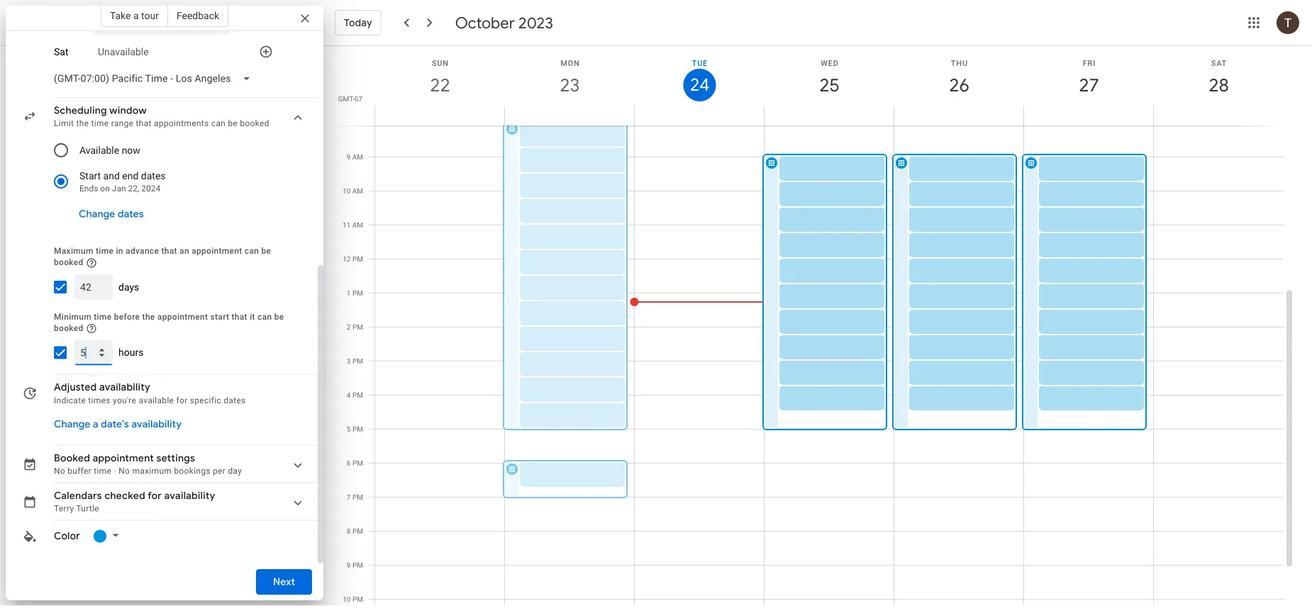 Task type: vqa. For each thing, say whether or not it's contained in the screenshot.
14 element
no



Task type: describe. For each thing, give the bounding box(es) containing it.
today button
[[335, 6, 382, 40]]

next
[[273, 576, 295, 589]]

2
[[347, 323, 351, 332]]

start and end dates ends on jan 22, 2024
[[79, 170, 166, 194]]

maximum
[[132, 467, 172, 477]]

26 column header
[[894, 46, 1025, 126]]

color
[[54, 531, 80, 544]]

be for time
[[274, 312, 284, 322]]

Minimum amount of hours before the start of the appointment that it can be booked number field
[[80, 341, 107, 366]]

checked
[[105, 490, 145, 503]]

available now
[[79, 145, 140, 156]]

date's
[[101, 419, 129, 432]]

bookings
[[174, 467, 211, 477]]

that inside maximum time in advance that an appointment can be booked
[[161, 247, 177, 257]]

·
[[114, 467, 116, 477]]

now
[[122, 145, 140, 156]]

the for window
[[76, 119, 89, 129]]

tour
[[141, 10, 159, 21]]

availability for date's
[[132, 419, 182, 432]]

start
[[210, 312, 229, 322]]

maximum time in advance that an appointment can be booked
[[54, 247, 271, 268]]

pm for 2 pm
[[353, 323, 363, 332]]

october 2023
[[455, 13, 554, 33]]

8 for 8 pm
[[347, 528, 351, 536]]

5
[[347, 425, 351, 434]]

and
[[103, 170, 120, 182]]

for inside "adjusted availability indicate times you're available for specific dates"
[[176, 396, 188, 406]]

12
[[343, 255, 351, 264]]

tue
[[692, 59, 708, 67]]

6
[[347, 460, 351, 468]]

feedback button
[[168, 4, 229, 27]]

today
[[344, 16, 372, 29]]

jan
[[112, 184, 126, 194]]

window
[[109, 105, 147, 117]]

07
[[355, 94, 363, 103]]

advance
[[126, 247, 159, 257]]

1
[[347, 289, 351, 298]]

it
[[250, 312, 255, 322]]

10 am
[[343, 187, 363, 196]]

can for time
[[258, 312, 272, 322]]

2 pm
[[347, 323, 363, 332]]

be inside maximum time in advance that an appointment can be booked
[[262, 247, 271, 257]]

time inside booked appointment settings no buffer time · no maximum bookings per day
[[94, 467, 112, 477]]

tue 24
[[689, 59, 709, 96]]

appointment inside minimum time before the appointment start that it can be booked
[[157, 312, 208, 322]]

1 no from the left
[[54, 467, 65, 477]]

saturday, october 28 element
[[1203, 69, 1236, 101]]

Maximum days in advance that an appointment can be booked number field
[[80, 275, 107, 300]]

24 column header
[[634, 46, 765, 126]]

booked
[[54, 453, 90, 466]]

3
[[347, 357, 351, 366]]

appointment inside booked appointment settings no buffer time · no maximum bookings per day
[[93, 453, 154, 466]]

thursday, october 26 element
[[944, 69, 976, 101]]

1 pm
[[347, 289, 363, 298]]

for inside calendars checked for availability terry turtle
[[148, 490, 162, 503]]

indicate
[[54, 396, 86, 406]]

terry
[[54, 505, 74, 515]]

am for 11 am
[[353, 221, 363, 230]]

25 column header
[[764, 46, 895, 126]]

feedback
[[177, 10, 219, 21]]

mon 23
[[559, 59, 580, 97]]

booked inside maximum time in advance that an appointment can be booked
[[54, 258, 83, 268]]

22,
[[128, 184, 139, 194]]

change for change dates
[[79, 208, 115, 221]]

thu 26
[[949, 59, 969, 97]]

ends
[[79, 184, 98, 194]]

4
[[347, 391, 351, 400]]

in
[[116, 247, 123, 257]]

adjusted availability indicate times you're available for specific dates
[[54, 382, 246, 406]]

range
[[111, 119, 134, 129]]

pm for 9 pm
[[353, 562, 363, 570]]

limit
[[54, 119, 74, 129]]

11
[[343, 221, 351, 230]]

available
[[139, 396, 174, 406]]

pm for 6 pm
[[353, 460, 363, 468]]

take
[[110, 10, 131, 21]]

a for take
[[133, 10, 139, 21]]

gmt-07
[[338, 94, 363, 103]]

buffer
[[68, 467, 92, 477]]

minimum time before the appointment start that it can be booked
[[54, 312, 284, 334]]

days
[[119, 282, 139, 293]]

am for 8 am
[[353, 119, 363, 127]]

10 pm
[[343, 596, 363, 604]]

8 pm
[[347, 528, 363, 536]]

change dates button
[[73, 198, 150, 232]]

appointments
[[154, 119, 209, 129]]

–
[[158, 16, 164, 28]]

wednesday, october 25 element
[[814, 69, 846, 101]]

8 am
[[347, 119, 363, 127]]

6 pm
[[347, 460, 363, 468]]



Task type: locate. For each thing, give the bounding box(es) containing it.
friday, october 27 element
[[1073, 69, 1106, 101]]

pm for 3 pm
[[353, 357, 363, 366]]

can inside maximum time in advance that an appointment can be booked
[[245, 247, 259, 257]]

unavailable
[[98, 46, 149, 58]]

appointment right an at top left
[[192, 247, 242, 257]]

2 vertical spatial that
[[232, 312, 248, 322]]

that left it at the bottom of the page
[[232, 312, 248, 322]]

can
[[211, 119, 226, 129], [245, 247, 259, 257], [258, 312, 272, 322]]

a for change
[[93, 419, 98, 432]]

maximum
[[54, 247, 94, 257]]

sat 28
[[1209, 59, 1229, 97]]

appointment
[[192, 247, 242, 257], [157, 312, 208, 322], [93, 453, 154, 466]]

can up it at the bottom of the page
[[245, 247, 259, 257]]

2 vertical spatial dates
[[224, 396, 246, 406]]

the right before
[[142, 312, 155, 322]]

availability
[[99, 382, 150, 395], [132, 419, 182, 432], [164, 490, 215, 503]]

booked appointment settings no buffer time · no maximum bookings per day
[[54, 453, 242, 477]]

calendars checked for availability terry turtle
[[54, 490, 215, 515]]

appointment inside maximum time in advance that an appointment can be booked
[[192, 247, 242, 257]]

3 pm
[[347, 357, 363, 366]]

am for 10 am
[[353, 187, 363, 196]]

0 horizontal spatial a
[[93, 419, 98, 432]]

availability inside the change a date's availability button
[[132, 419, 182, 432]]

the
[[76, 119, 89, 129], [142, 312, 155, 322]]

next button
[[256, 566, 312, 600]]

1 vertical spatial can
[[245, 247, 259, 257]]

the inside scheduling window limit the time range that appointments can be booked
[[76, 119, 89, 129]]

time left before
[[94, 312, 112, 322]]

be inside minimum time before the appointment start that it can be booked
[[274, 312, 284, 322]]

change down on
[[79, 208, 115, 221]]

2 vertical spatial availability
[[164, 490, 215, 503]]

0 vertical spatial change
[[79, 208, 115, 221]]

grid containing 22
[[329, 46, 1296, 607]]

1 horizontal spatial the
[[142, 312, 155, 322]]

pm right 7
[[353, 494, 363, 502]]

sat for sat
[[54, 46, 68, 58]]

0 vertical spatial can
[[211, 119, 226, 129]]

1 vertical spatial dates
[[118, 208, 144, 221]]

23
[[559, 73, 579, 97]]

availability inside calendars checked for availability terry turtle
[[164, 490, 215, 503]]

12 pm
[[343, 255, 363, 264]]

0 horizontal spatial no
[[54, 467, 65, 477]]

8 for 8 am
[[347, 119, 351, 127]]

pm for 8 pm
[[353, 528, 363, 536]]

availability down the "bookings"
[[164, 490, 215, 503]]

pm for 5 pm
[[353, 425, 363, 434]]

1 am from the top
[[353, 119, 363, 127]]

4 pm
[[347, 391, 363, 400]]

tuesday, october 24, today element
[[684, 69, 716, 101]]

10 pm from the top
[[353, 562, 363, 570]]

pm for 7 pm
[[353, 494, 363, 502]]

dates down 22,
[[118, 208, 144, 221]]

10 for 10 pm
[[343, 596, 351, 604]]

pm for 4 pm
[[353, 391, 363, 400]]

an
[[180, 247, 189, 257]]

grid
[[329, 46, 1296, 607]]

0 horizontal spatial that
[[136, 119, 152, 129]]

8 down 7
[[347, 528, 351, 536]]

booked inside minimum time before the appointment start that it can be booked
[[54, 324, 83, 334]]

no down booked
[[54, 467, 65, 477]]

1 horizontal spatial no
[[119, 467, 130, 477]]

2023
[[519, 13, 554, 33]]

availability down available
[[132, 419, 182, 432]]

0 vertical spatial sat
[[54, 46, 68, 58]]

a inside "button"
[[133, 10, 139, 21]]

7
[[347, 494, 351, 502]]

1 vertical spatial that
[[161, 247, 177, 257]]

pm right 12
[[353, 255, 363, 264]]

11 pm from the top
[[353, 596, 363, 604]]

gmt-
[[338, 94, 355, 103]]

option group containing available now
[[48, 135, 292, 198]]

fri
[[1083, 59, 1097, 67]]

be
[[228, 119, 238, 129], [262, 247, 271, 257], [274, 312, 284, 322]]

10 for 10 am
[[343, 187, 351, 196]]

turtle
[[76, 505, 99, 515]]

availability up you're
[[99, 382, 150, 395]]

pm for 10 pm
[[353, 596, 363, 604]]

am down 07
[[353, 119, 363, 127]]

4 pm from the top
[[353, 357, 363, 366]]

2 vertical spatial booked
[[54, 324, 83, 334]]

that for window
[[136, 119, 152, 129]]

1 9 from the top
[[347, 153, 351, 161]]

am for 9 am
[[353, 153, 363, 161]]

1 horizontal spatial a
[[133, 10, 139, 21]]

the down scheduling
[[76, 119, 89, 129]]

24
[[689, 74, 709, 96]]

booked inside scheduling window limit the time range that appointments can be booked
[[240, 119, 269, 129]]

change a date's availability button
[[48, 412, 187, 438]]

1 vertical spatial a
[[93, 419, 98, 432]]

the inside minimum time before the appointment start that it can be booked
[[142, 312, 155, 322]]

october
[[455, 13, 515, 33]]

None field
[[48, 66, 262, 92]]

sun 22
[[429, 59, 450, 97]]

settings
[[156, 453, 195, 466]]

scheduling
[[54, 105, 107, 117]]

sunday, october 22 element
[[424, 69, 457, 101]]

0 vertical spatial appointment
[[192, 247, 242, 257]]

day
[[228, 467, 242, 477]]

2 10 from the top
[[343, 596, 351, 604]]

can right it at the bottom of the page
[[258, 312, 272, 322]]

sat
[[54, 46, 68, 58], [1212, 59, 1228, 67]]

0 vertical spatial 8
[[347, 119, 351, 127]]

change down indicate
[[54, 419, 90, 432]]

mon
[[561, 59, 580, 67]]

1 vertical spatial sat
[[1212, 59, 1228, 67]]

that inside scheduling window limit the time range that appointments can be booked
[[136, 119, 152, 129]]

10 down 9 pm
[[343, 596, 351, 604]]

10 up 11
[[343, 187, 351, 196]]

specific
[[190, 396, 221, 406]]

2 vertical spatial appointment
[[93, 453, 154, 466]]

the for time
[[142, 312, 155, 322]]

1 vertical spatial 9
[[347, 562, 351, 570]]

pm right "3"
[[353, 357, 363, 366]]

pm down 9 pm
[[353, 596, 363, 604]]

pm down 7 pm
[[353, 528, 363, 536]]

can right the appointments
[[211, 119, 226, 129]]

availability for for
[[164, 490, 215, 503]]

sat up saturday, october 28 element
[[1212, 59, 1228, 67]]

am down 9 am
[[353, 187, 363, 196]]

27 column header
[[1024, 46, 1155, 126]]

hours
[[119, 347, 144, 359]]

5 pm from the top
[[353, 391, 363, 400]]

2 vertical spatial be
[[274, 312, 284, 322]]

sun
[[432, 59, 449, 67]]

23 column header
[[505, 46, 635, 126]]

take a tour
[[110, 10, 159, 21]]

can for window
[[211, 119, 226, 129]]

adjusted
[[54, 382, 97, 395]]

1 vertical spatial for
[[148, 490, 162, 503]]

end
[[122, 170, 139, 182]]

scheduling window limit the time range that appointments can be booked
[[54, 105, 269, 129]]

booked
[[240, 119, 269, 129], [54, 258, 83, 268], [54, 324, 83, 334]]

time left in
[[96, 247, 114, 257]]

dates inside change dates button
[[118, 208, 144, 221]]

0 vertical spatial for
[[176, 396, 188, 406]]

dates right specific
[[224, 396, 246, 406]]

pm right 1
[[353, 289, 363, 298]]

pm for 12 pm
[[353, 255, 363, 264]]

pm
[[353, 255, 363, 264], [353, 289, 363, 298], [353, 323, 363, 332], [353, 357, 363, 366], [353, 391, 363, 400], [353, 425, 363, 434], [353, 460, 363, 468], [353, 494, 363, 502], [353, 528, 363, 536], [353, 562, 363, 570], [353, 596, 363, 604]]

28 column header
[[1154, 46, 1285, 126]]

am
[[353, 119, 363, 127], [353, 153, 363, 161], [353, 187, 363, 196], [353, 221, 363, 230]]

7 pm
[[347, 494, 363, 502]]

calendars
[[54, 490, 102, 503]]

0 vertical spatial booked
[[240, 119, 269, 129]]

0 vertical spatial 10
[[343, 187, 351, 196]]

8 pm from the top
[[353, 494, 363, 502]]

that inside minimum time before the appointment start that it can be booked
[[232, 312, 248, 322]]

9 for 9 am
[[347, 153, 351, 161]]

be inside scheduling window limit the time range that appointments can be booked
[[228, 119, 238, 129]]

8 down gmt-07
[[347, 119, 351, 127]]

1 horizontal spatial for
[[176, 396, 188, 406]]

9 am
[[347, 153, 363, 161]]

for left specific
[[176, 396, 188, 406]]

thu
[[952, 59, 969, 67]]

can inside scheduling window limit the time range that appointments can be booked
[[211, 119, 226, 129]]

3 am from the top
[[353, 187, 363, 196]]

before
[[114, 312, 140, 322]]

booked for time
[[54, 324, 83, 334]]

0 vertical spatial 9
[[347, 153, 351, 161]]

9 pm
[[347, 562, 363, 570]]

0 vertical spatial be
[[228, 119, 238, 129]]

2 9 from the top
[[347, 562, 351, 570]]

pm down 8 pm
[[353, 562, 363, 570]]

wed 25
[[819, 59, 839, 97]]

1 vertical spatial availability
[[132, 419, 182, 432]]

9
[[347, 153, 351, 161], [347, 562, 351, 570]]

0 vertical spatial the
[[76, 119, 89, 129]]

1 vertical spatial the
[[142, 312, 155, 322]]

dates
[[141, 170, 166, 182], [118, 208, 144, 221], [224, 396, 246, 406]]

wed
[[821, 59, 839, 67]]

22 column header
[[375, 46, 505, 126]]

9 up 10 pm
[[347, 562, 351, 570]]

a inside button
[[93, 419, 98, 432]]

appointment up ·
[[93, 453, 154, 466]]

0 horizontal spatial be
[[228, 119, 238, 129]]

7 pm from the top
[[353, 460, 363, 468]]

28
[[1209, 73, 1229, 97]]

0 horizontal spatial for
[[148, 490, 162, 503]]

dates inside "adjusted availability indicate times you're available for specific dates"
[[224, 396, 246, 406]]

1 horizontal spatial be
[[262, 247, 271, 257]]

change inside button
[[54, 419, 90, 432]]

25
[[819, 73, 839, 97]]

22
[[429, 73, 450, 97]]

9 up 10 am
[[347, 153, 351, 161]]

10
[[343, 187, 351, 196], [343, 596, 351, 604]]

on
[[100, 184, 110, 194]]

0 vertical spatial dates
[[141, 170, 166, 182]]

1 horizontal spatial that
[[161, 247, 177, 257]]

sat up scheduling
[[54, 46, 68, 58]]

1 vertical spatial 10
[[343, 596, 351, 604]]

am down 8 am
[[353, 153, 363, 161]]

1 vertical spatial 8
[[347, 528, 351, 536]]

pm right '2'
[[353, 323, 363, 332]]

dates inside start and end dates ends on jan 22, 2024
[[141, 170, 166, 182]]

1 vertical spatial appointment
[[157, 312, 208, 322]]

appointment left start
[[157, 312, 208, 322]]

0 horizontal spatial the
[[76, 119, 89, 129]]

availability inside "adjusted availability indicate times you're available for specific dates"
[[99, 382, 150, 395]]

2 horizontal spatial be
[[274, 312, 284, 322]]

time inside scheduling window limit the time range that appointments can be booked
[[91, 119, 109, 129]]

1 pm from the top
[[353, 255, 363, 264]]

monday, october 23 element
[[554, 69, 587, 101]]

time inside minimum time before the appointment start that it can be booked
[[94, 312, 112, 322]]

9 pm from the top
[[353, 528, 363, 536]]

1 vertical spatial booked
[[54, 258, 83, 268]]

a left date's
[[93, 419, 98, 432]]

0 vertical spatial a
[[133, 10, 139, 21]]

1 vertical spatial be
[[262, 247, 271, 257]]

no right ·
[[119, 467, 130, 477]]

2 vertical spatial can
[[258, 312, 272, 322]]

am right 11
[[353, 221, 363, 230]]

2 no from the left
[[119, 467, 130, 477]]

sat inside the sat 28
[[1212, 59, 1228, 67]]

change inside button
[[79, 208, 115, 221]]

time left ·
[[94, 467, 112, 477]]

8
[[347, 119, 351, 127], [347, 528, 351, 536]]

1 vertical spatial change
[[54, 419, 90, 432]]

that left an at top left
[[161, 247, 177, 257]]

that
[[136, 119, 152, 129], [161, 247, 177, 257], [232, 312, 248, 322]]

pm right 5
[[353, 425, 363, 434]]

1 8 from the top
[[347, 119, 351, 127]]

available
[[79, 145, 119, 156]]

26
[[949, 73, 969, 97]]

6 pm from the top
[[353, 425, 363, 434]]

2 pm from the top
[[353, 289, 363, 298]]

0 horizontal spatial sat
[[54, 46, 68, 58]]

0 vertical spatial availability
[[99, 382, 150, 395]]

11 am
[[343, 221, 363, 230]]

pm for 1 pm
[[353, 289, 363, 298]]

time inside maximum time in advance that an appointment can be booked
[[96, 247, 114, 257]]

for
[[176, 396, 188, 406], [148, 490, 162, 503]]

0 vertical spatial that
[[136, 119, 152, 129]]

3 pm from the top
[[353, 323, 363, 332]]

for down maximum
[[148, 490, 162, 503]]

5 pm
[[347, 425, 363, 434]]

dates up 2024
[[141, 170, 166, 182]]

you're
[[113, 396, 136, 406]]

2 horizontal spatial that
[[232, 312, 248, 322]]

4 am from the top
[[353, 221, 363, 230]]

per
[[213, 467, 226, 477]]

can inside minimum time before the appointment start that it can be booked
[[258, 312, 272, 322]]

change dates
[[79, 208, 144, 221]]

change for change a date's availability
[[54, 419, 90, 432]]

pm right "6"
[[353, 460, 363, 468]]

sat for sat 28
[[1212, 59, 1228, 67]]

time left range
[[91, 119, 109, 129]]

2 8 from the top
[[347, 528, 351, 536]]

booked for window
[[240, 119, 269, 129]]

1 horizontal spatial sat
[[1212, 59, 1228, 67]]

27
[[1079, 73, 1099, 97]]

that down window
[[136, 119, 152, 129]]

1 10 from the top
[[343, 187, 351, 196]]

change a date's availability
[[54, 419, 182, 432]]

be for window
[[228, 119, 238, 129]]

2 am from the top
[[353, 153, 363, 161]]

that for time
[[232, 312, 248, 322]]

pm right 4
[[353, 391, 363, 400]]

a left the tour
[[133, 10, 139, 21]]

fri 27
[[1079, 59, 1099, 97]]

9 for 9 pm
[[347, 562, 351, 570]]

times
[[88, 396, 111, 406]]

start
[[79, 170, 101, 182]]

option group
[[48, 135, 292, 198]]



